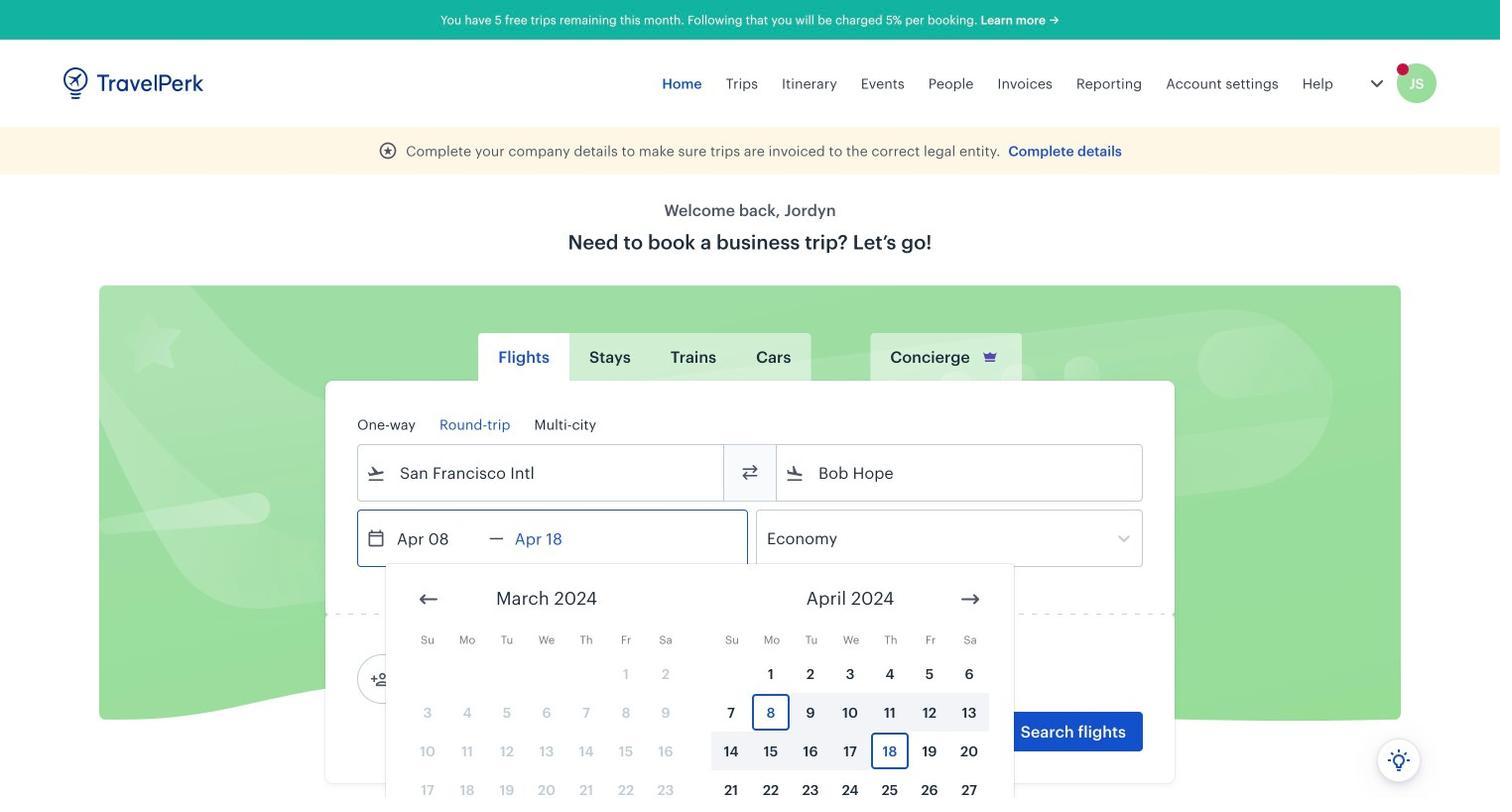 Task type: locate. For each thing, give the bounding box(es) containing it.
From search field
[[386, 457, 698, 489]]

Add first traveler search field
[[390, 664, 596, 696]]

Depart text field
[[386, 511, 489, 567]]

calendar application
[[386, 565, 1500, 799]]

move backward to switch to the previous month. image
[[417, 588, 441, 612]]



Task type: describe. For each thing, give the bounding box(es) containing it.
Return text field
[[504, 511, 607, 567]]

To search field
[[805, 457, 1116, 489]]

move forward to switch to the next month. image
[[959, 588, 982, 612]]



